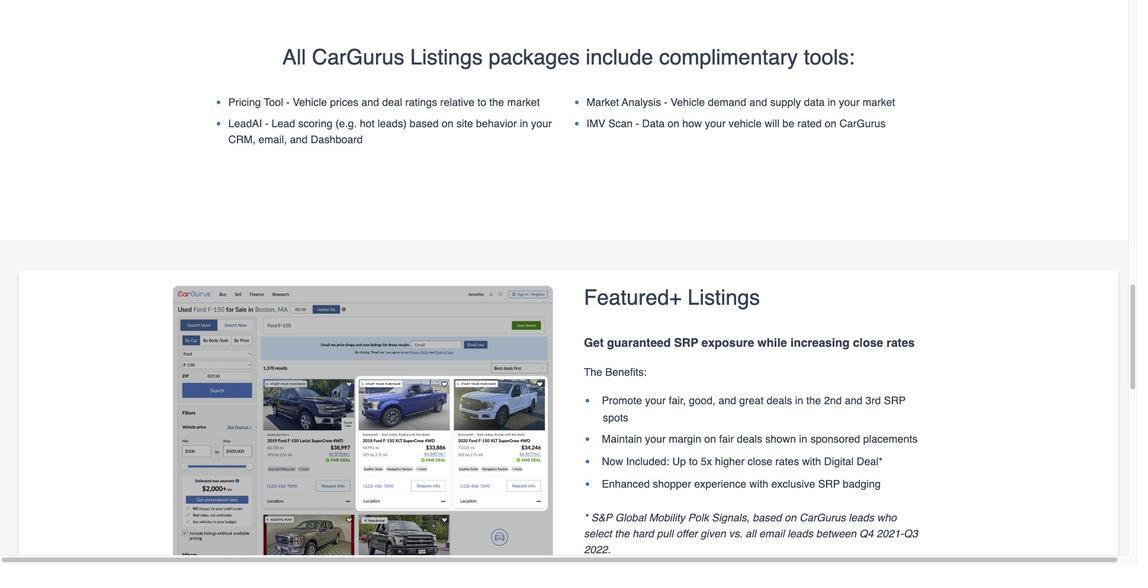 Task type: vqa. For each thing, say whether or not it's contained in the screenshot.
data
yes



Task type: locate. For each thing, give the bounding box(es) containing it.
- left the lead at the left of the page
[[265, 118, 269, 130]]

and inside leadai - lead scoring (e.g. hot leads) based on site behavior in your crm, email, and dashboard
[[290, 134, 308, 146]]

0 horizontal spatial leads
[[788, 528, 814, 540]]

cargurus up prices
[[312, 45, 405, 69]]

1 horizontal spatial rates
[[887, 336, 915, 350]]

your inside leadai - lead scoring (e.g. hot leads) based on site behavior in your crm, email, and dashboard
[[531, 118, 552, 130]]

market
[[507, 96, 540, 109], [863, 96, 896, 109]]

0 horizontal spatial vehicle
[[293, 96, 327, 109]]

guaranteed
[[607, 336, 671, 350]]

2 vertical spatial cargurus
[[800, 512, 846, 524]]

offer
[[677, 528, 698, 540]]

demand
[[708, 96, 747, 109]]

0 horizontal spatial to
[[478, 96, 487, 109]]

based
[[410, 118, 439, 130], [753, 512, 782, 524]]

on left how on the right top of page
[[668, 118, 680, 130]]

0 vertical spatial close
[[853, 336, 884, 350]]

your right how on the right top of page
[[705, 118, 726, 130]]

on left "site"
[[442, 118, 454, 130]]

in inside leadai - lead scoring (e.g. hot leads) based on site behavior in your crm, email, and dashboard
[[520, 118, 528, 130]]

your right 'behavior'
[[531, 118, 552, 130]]

q4
[[860, 528, 874, 540]]

srp right "3rd"
[[884, 394, 906, 407]]

global
[[616, 512, 646, 524]]

0 vertical spatial deals
[[767, 394, 793, 407]]

leads up q4
[[849, 512, 875, 524]]

0 horizontal spatial close
[[748, 455, 773, 468]]

1 horizontal spatial based
[[753, 512, 782, 524]]

- left data
[[636, 118, 640, 130]]

to right relative
[[478, 96, 487, 109]]

1 market from the left
[[507, 96, 540, 109]]

imv
[[587, 118, 606, 130]]

0 vertical spatial rates
[[887, 336, 915, 350]]

listings up relative
[[411, 45, 483, 69]]

the left 2nd
[[807, 394, 822, 407]]

your inside promote your fair, good, and great deals in the 2nd and 3rd srp spots
[[645, 394, 666, 407]]

while
[[758, 336, 788, 350]]

1 vertical spatial rates
[[776, 455, 800, 468]]

0 vertical spatial based
[[410, 118, 439, 130]]

1 vertical spatial srp
[[884, 394, 906, 407]]

cargurus up between
[[800, 512, 846, 524]]

2 market from the left
[[863, 96, 896, 109]]

and left great
[[719, 394, 737, 407]]

s&p
[[591, 512, 613, 524]]

1 vertical spatial listings
[[688, 286, 760, 310]]

0 horizontal spatial rates
[[776, 455, 800, 468]]

leadai
[[228, 118, 262, 130]]

vehicle up scoring
[[293, 96, 327, 109]]

0 vertical spatial srp
[[675, 336, 699, 350]]

0 vertical spatial leads
[[849, 512, 875, 524]]

leads)
[[378, 118, 407, 130]]

1 horizontal spatial with
[[803, 455, 822, 468]]

3rd
[[866, 394, 882, 407]]

close right increasing
[[853, 336, 884, 350]]

deals
[[767, 394, 793, 407], [737, 433, 763, 445]]

on up email
[[785, 512, 797, 524]]

1 vehicle from the left
[[293, 96, 327, 109]]

0 horizontal spatial with
[[750, 478, 769, 490]]

1 horizontal spatial deals
[[767, 394, 793, 407]]

spots
[[603, 412, 629, 424]]

dashboard
[[311, 134, 363, 146]]

- right analysis
[[664, 96, 668, 109]]

on
[[442, 118, 454, 130], [668, 118, 680, 130], [825, 118, 837, 130], [705, 433, 717, 445], [785, 512, 797, 524]]

get guaranteed srp exposure while increasing close rates
[[584, 336, 915, 350]]

the
[[490, 96, 505, 109], [807, 394, 822, 407], [615, 528, 630, 540]]

1 horizontal spatial leads
[[849, 512, 875, 524]]

0 horizontal spatial based
[[410, 118, 439, 130]]

select
[[584, 528, 612, 540]]

good,
[[689, 394, 716, 407]]

vehicle for prices
[[293, 96, 327, 109]]

on inside leadai - lead scoring (e.g. hot leads) based on site behavior in your crm, email, and dashboard
[[442, 118, 454, 130]]

1 horizontal spatial vehicle
[[671, 96, 705, 109]]

the up 'behavior'
[[490, 96, 505, 109]]

to left 5x
[[689, 455, 698, 468]]

1 vertical spatial deals
[[737, 433, 763, 445]]

-
[[286, 96, 290, 109], [664, 96, 668, 109], [265, 118, 269, 130], [636, 118, 640, 130]]

srp
[[675, 336, 699, 350], [884, 394, 906, 407], [819, 478, 840, 490]]

rates
[[887, 336, 915, 350], [776, 455, 800, 468]]

1 horizontal spatial market
[[863, 96, 896, 109]]

cargurus
[[312, 45, 405, 69], [840, 118, 886, 130], [800, 512, 846, 524]]

on inside the * s&p global mobility polk signals, based on cargurus leads who select the hard pull offer given vs. all email leads between q4 2021-q3 2022.
[[785, 512, 797, 524]]

2 horizontal spatial srp
[[884, 394, 906, 407]]

the benefits:
[[584, 366, 647, 378]]

and
[[362, 96, 379, 109], [750, 96, 768, 109], [290, 134, 308, 146], [719, 394, 737, 407], [845, 394, 863, 407]]

the down global
[[615, 528, 630, 540]]

0 vertical spatial the
[[490, 96, 505, 109]]

vehicle
[[293, 96, 327, 109], [671, 96, 705, 109]]

in right 'behavior'
[[520, 118, 528, 130]]

1 vertical spatial close
[[748, 455, 773, 468]]

srp down digital
[[819, 478, 840, 490]]

and up vehicle
[[750, 96, 768, 109]]

market analysis - vehicle demand and supply data in your market
[[587, 96, 896, 109]]

0 horizontal spatial market
[[507, 96, 540, 109]]

and down the lead at the left of the page
[[290, 134, 308, 146]]

data
[[804, 96, 825, 109]]

listings
[[411, 45, 483, 69], [688, 286, 760, 310]]

with left digital
[[803, 455, 822, 468]]

srp left exposure
[[675, 336, 699, 350]]

2 vertical spatial srp
[[819, 478, 840, 490]]

based up email
[[753, 512, 782, 524]]

the inside promote your fair, good, and great deals in the 2nd and 3rd srp spots
[[807, 394, 822, 407]]

vehicle up how on the right top of page
[[671, 96, 705, 109]]

promote your fair, good, and great deals in the 2nd and 3rd srp spots
[[602, 394, 906, 424]]

2 vertical spatial the
[[615, 528, 630, 540]]

1 horizontal spatial to
[[689, 455, 698, 468]]

deals right fair
[[737, 433, 763, 445]]

listings up exposure
[[688, 286, 760, 310]]

1 vertical spatial leads
[[788, 528, 814, 540]]

fair,
[[669, 394, 686, 407]]

market
[[587, 96, 619, 109]]

deals inside promote your fair, good, and great deals in the 2nd and 3rd srp spots
[[767, 394, 793, 407]]

packages
[[489, 45, 580, 69]]

5x
[[701, 455, 712, 468]]

0 horizontal spatial srp
[[675, 336, 699, 350]]

1 horizontal spatial the
[[615, 528, 630, 540]]

your left fair,
[[645, 394, 666, 407]]

leads right email
[[788, 528, 814, 540]]

in left 2nd
[[796, 394, 804, 407]]

your up included:
[[645, 433, 666, 445]]

deals right great
[[767, 394, 793, 407]]

based down ratings at the left of page
[[410, 118, 439, 130]]

sponsored
[[811, 433, 861, 445]]

with
[[803, 455, 822, 468], [750, 478, 769, 490]]

in
[[828, 96, 836, 109], [520, 118, 528, 130], [796, 394, 804, 407], [800, 433, 808, 445]]

scoring
[[298, 118, 333, 130]]

rates for increasing
[[887, 336, 915, 350]]

- right tool
[[286, 96, 290, 109]]

1 vertical spatial based
[[753, 512, 782, 524]]

- for market
[[664, 96, 668, 109]]

1 vertical spatial the
[[807, 394, 822, 407]]

will
[[765, 118, 780, 130]]

2 vehicle from the left
[[671, 96, 705, 109]]

featured+ tiles image
[[173, 285, 553, 565]]

deal
[[382, 96, 403, 109]]

close down maintain your margin on fair deals shown in sponsored placements
[[748, 455, 773, 468]]

between
[[817, 528, 857, 540]]

who
[[878, 512, 897, 524]]

to
[[478, 96, 487, 109], [689, 455, 698, 468]]

close
[[853, 336, 884, 350], [748, 455, 773, 468]]

margin
[[669, 433, 702, 445]]

enhanced
[[602, 478, 650, 490]]

cargurus right rated
[[840, 118, 886, 130]]

0 horizontal spatial listings
[[411, 45, 483, 69]]

1 horizontal spatial close
[[853, 336, 884, 350]]

with down now included: up to 5x higher close rates with digital deal* on the bottom right of the page
[[750, 478, 769, 490]]

polk
[[688, 512, 709, 524]]

2021-
[[877, 528, 904, 540]]

2 horizontal spatial the
[[807, 394, 822, 407]]

0 horizontal spatial deals
[[737, 433, 763, 445]]



Task type: describe. For each thing, give the bounding box(es) containing it.
email
[[760, 528, 785, 540]]

benefits:
[[606, 366, 647, 378]]

1 horizontal spatial srp
[[819, 478, 840, 490]]

rated
[[798, 118, 822, 130]]

in right data
[[828, 96, 836, 109]]

tool
[[264, 96, 283, 109]]

site
[[457, 118, 473, 130]]

all
[[746, 528, 757, 540]]

maintain
[[602, 433, 643, 445]]

pricing
[[228, 96, 261, 109]]

vehicle for demand
[[671, 96, 705, 109]]

relative
[[440, 96, 475, 109]]

exclusive
[[772, 478, 816, 490]]

the
[[584, 366, 603, 378]]

based inside leadai - lead scoring (e.g. hot leads) based on site behavior in your crm, email, and dashboard
[[410, 118, 439, 130]]

now included: up to 5x higher close rates with digital deal*
[[602, 455, 883, 468]]

shopper
[[653, 478, 692, 490]]

vehicle
[[729, 118, 762, 130]]

pricing tool - vehicle prices and deal ratings relative to the market
[[228, 96, 540, 109]]

badging
[[843, 478, 881, 490]]

prices
[[330, 96, 359, 109]]

1 horizontal spatial listings
[[688, 286, 760, 310]]

lead
[[272, 118, 295, 130]]

close for increasing
[[853, 336, 884, 350]]

and up hot
[[362, 96, 379, 109]]

based inside the * s&p global mobility polk signals, based on cargurus leads who select the hard pull offer given vs. all email leads between q4 2021-q3 2022.
[[753, 512, 782, 524]]

shown
[[766, 433, 797, 445]]

on right rated
[[825, 118, 837, 130]]

featured+
[[584, 286, 682, 310]]

behavior
[[476, 118, 517, 130]]

analysis
[[622, 96, 662, 109]]

srp inside promote your fair, good, and great deals in the 2nd and 3rd srp spots
[[884, 394, 906, 407]]

enhanced shopper experience with exclusive srp badging
[[602, 478, 881, 490]]

in right shown
[[800, 433, 808, 445]]

now
[[602, 455, 624, 468]]

get
[[584, 336, 604, 350]]

and left "3rd"
[[845, 394, 863, 407]]

- inside leadai - lead scoring (e.g. hot leads) based on site behavior in your crm, email, and dashboard
[[265, 118, 269, 130]]

your right data
[[839, 96, 860, 109]]

promote
[[602, 394, 643, 407]]

data
[[643, 118, 665, 130]]

0 vertical spatial to
[[478, 96, 487, 109]]

include
[[586, 45, 654, 69]]

1 vertical spatial cargurus
[[840, 118, 886, 130]]

0 vertical spatial listings
[[411, 45, 483, 69]]

hot
[[360, 118, 375, 130]]

- for pricing
[[286, 96, 290, 109]]

mobility
[[649, 512, 685, 524]]

pull
[[657, 528, 674, 540]]

deal*
[[857, 455, 883, 468]]

tools:
[[804, 45, 855, 69]]

1 vertical spatial to
[[689, 455, 698, 468]]

2nd
[[825, 394, 842, 407]]

- for imv
[[636, 118, 640, 130]]

email,
[[259, 134, 287, 146]]

0 horizontal spatial the
[[490, 96, 505, 109]]

given
[[701, 528, 726, 540]]

*
[[584, 512, 588, 524]]

vs.
[[729, 528, 743, 540]]

featured+ listings
[[584, 286, 760, 310]]

the inside the * s&p global mobility polk signals, based on cargurus leads who select the hard pull offer given vs. all email leads between q4 2021-q3 2022.
[[615, 528, 630, 540]]

digital
[[825, 455, 854, 468]]

leadai - lead scoring (e.g. hot leads) based on site behavior in your crm, email, and dashboard
[[228, 118, 552, 146]]

cargurus inside the * s&p global mobility polk signals, based on cargurus leads who select the hard pull offer given vs. all email leads between q4 2021-q3 2022.
[[800, 512, 846, 524]]

signals,
[[712, 512, 750, 524]]

be
[[783, 118, 795, 130]]

rates for higher
[[776, 455, 800, 468]]

* s&p global mobility polk signals, based on cargurus leads who select the hard pull offer given vs. all email leads between q4 2021-q3 2022.
[[584, 512, 919, 556]]

great
[[740, 394, 764, 407]]

all
[[283, 45, 306, 69]]

how
[[683, 118, 702, 130]]

crm,
[[228, 134, 256, 146]]

ratings
[[406, 96, 438, 109]]

experience
[[695, 478, 747, 490]]

supply
[[771, 96, 801, 109]]

1 vertical spatial with
[[750, 478, 769, 490]]

hard
[[633, 528, 654, 540]]

all cargurus listings packages include complimentary tools:
[[283, 45, 855, 69]]

imv scan - data on how your vehicle will be rated on cargurus
[[587, 118, 886, 130]]

increasing
[[791, 336, 850, 350]]

placements
[[864, 433, 918, 445]]

higher
[[715, 455, 745, 468]]

2022.
[[584, 544, 611, 556]]

q3
[[904, 528, 919, 540]]

complimentary
[[660, 45, 798, 69]]

maintain your margin on fair deals shown in sponsored placements
[[602, 433, 918, 445]]

0 vertical spatial cargurus
[[312, 45, 405, 69]]

exposure
[[702, 336, 755, 350]]

in inside promote your fair, good, and great deals in the 2nd and 3rd srp spots
[[796, 394, 804, 407]]

fair
[[720, 433, 734, 445]]

scan
[[609, 118, 633, 130]]

on left fair
[[705, 433, 717, 445]]

up
[[673, 455, 686, 468]]

close for higher
[[748, 455, 773, 468]]

0 vertical spatial with
[[803, 455, 822, 468]]

(e.g.
[[336, 118, 357, 130]]



